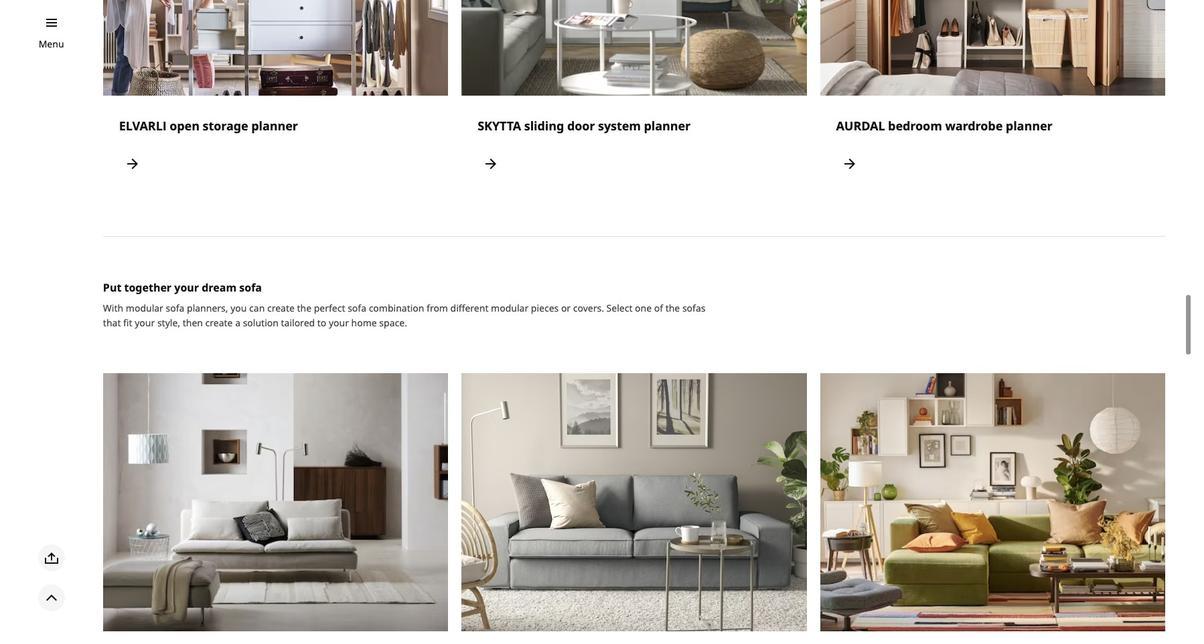 Task type: locate. For each thing, give the bounding box(es) containing it.
0 horizontal spatial your
[[135, 316, 155, 329]]

create
[[267, 302, 295, 314], [205, 316, 233, 329]]

0 horizontal spatial planner
[[251, 118, 298, 134]]

your right to
[[329, 316, 349, 329]]

sofa
[[239, 280, 262, 295], [166, 302, 184, 314], [348, 302, 366, 314]]

planner right system
[[644, 118, 691, 134]]

skytta sliding door system planner
[[478, 118, 691, 134]]

1 horizontal spatial modular
[[491, 302, 528, 314]]

style,
[[157, 316, 180, 329]]

a
[[235, 316, 240, 329]]

or
[[561, 302, 571, 314]]

sofa up home
[[348, 302, 366, 314]]

1 horizontal spatial sofa
[[239, 280, 262, 295]]

2 planner from the left
[[644, 118, 691, 134]]

1 horizontal spatial planner
[[644, 118, 691, 134]]

planner right storage
[[251, 118, 298, 134]]

1 horizontal spatial the
[[665, 302, 680, 314]]

the
[[297, 302, 311, 314], [665, 302, 680, 314]]

planner
[[251, 118, 298, 134], [644, 118, 691, 134], [1006, 118, 1052, 134]]

3 planner from the left
[[1006, 118, 1052, 134]]

perfect
[[314, 302, 345, 314]]

create down planners,
[[205, 316, 233, 329]]

1 horizontal spatial create
[[267, 302, 295, 314]]

modular
[[126, 302, 163, 314], [491, 302, 528, 314]]

pieces
[[531, 302, 559, 314]]

1 planner from the left
[[251, 118, 298, 134]]

your
[[174, 280, 199, 295], [135, 316, 155, 329], [329, 316, 349, 329]]

planner inside skytta sliding door system planner 'link'
[[644, 118, 691, 134]]

sofa up style, at the left of page
[[166, 302, 184, 314]]

1 vertical spatial create
[[205, 316, 233, 329]]

planner inside elvarli open storage planner link
[[251, 118, 298, 134]]

menu
[[39, 38, 64, 50]]

modular left pieces
[[491, 302, 528, 314]]

planner inside aurdal bedroom wardrobe planner 'link'
[[1006, 118, 1052, 134]]

select
[[606, 302, 632, 314]]

planner right wardrobe
[[1006, 118, 1052, 134]]

wardrobe
[[945, 118, 1003, 134]]

your right fit
[[135, 316, 155, 329]]

with
[[103, 302, 123, 314]]

bedroom
[[888, 118, 942, 134]]

2 horizontal spatial planner
[[1006, 118, 1052, 134]]

1 modular from the left
[[126, 302, 163, 314]]

solution
[[243, 316, 279, 329]]

2 horizontal spatial your
[[329, 316, 349, 329]]

system
[[598, 118, 641, 134]]

sofa up can
[[239, 280, 262, 295]]

your up planners,
[[174, 280, 199, 295]]

modular down together
[[126, 302, 163, 314]]

0 horizontal spatial modular
[[126, 302, 163, 314]]

create up tailored
[[267, 302, 295, 314]]

aurdal bedroom wardrobe planner link
[[820, 0, 1165, 193]]

the up tailored
[[297, 302, 311, 314]]

put
[[103, 280, 121, 295]]

0 horizontal spatial the
[[297, 302, 311, 314]]

open
[[170, 118, 200, 134]]

home
[[351, 316, 377, 329]]

0 horizontal spatial create
[[205, 316, 233, 329]]

0 horizontal spatial sofa
[[166, 302, 184, 314]]

the right of
[[665, 302, 680, 314]]

you
[[230, 302, 247, 314]]



Task type: describe. For each thing, give the bounding box(es) containing it.
skytta sliding door system planner link
[[462, 0, 807, 193]]

combination
[[369, 302, 424, 314]]

different
[[450, 302, 489, 314]]

to
[[317, 316, 326, 329]]

elvarli
[[119, 118, 166, 134]]

1 the from the left
[[297, 302, 311, 314]]

skytta
[[478, 118, 521, 134]]

then
[[183, 316, 203, 329]]

that
[[103, 316, 121, 329]]

dream
[[202, 280, 236, 295]]

2 the from the left
[[665, 302, 680, 314]]

1 horizontal spatial your
[[174, 280, 199, 295]]

door
[[567, 118, 595, 134]]

storage
[[203, 118, 248, 134]]

aurdal
[[836, 118, 885, 134]]

planners,
[[187, 302, 228, 314]]

planner for aurdal bedroom wardrobe planner
[[1006, 118, 1052, 134]]

planner for elvarli open storage planner
[[251, 118, 298, 134]]

elvarli open storage planner link
[[103, 0, 448, 193]]

together
[[124, 280, 172, 295]]

fit
[[123, 316, 132, 329]]

of
[[654, 302, 663, 314]]

put together your dream sofa with modular sofa planners, you can create the perfect sofa combination from different modular pieces or covers. select one of the sofas that fit your style, then create a solution tailored to your home space.
[[103, 280, 705, 329]]

elvarli open storage planner
[[119, 118, 298, 134]]

2 horizontal spatial sofa
[[348, 302, 366, 314]]

aurdal bedroom wardrobe planner
[[836, 118, 1052, 134]]

0 vertical spatial create
[[267, 302, 295, 314]]

can
[[249, 302, 265, 314]]

sofas
[[682, 302, 705, 314]]

2 modular from the left
[[491, 302, 528, 314]]

covers.
[[573, 302, 604, 314]]

from
[[427, 302, 448, 314]]

menu button
[[39, 37, 64, 52]]

one
[[635, 302, 652, 314]]

sliding
[[524, 118, 564, 134]]

tailored
[[281, 316, 315, 329]]

space.
[[379, 316, 407, 329]]



Task type: vqa. For each thing, say whether or not it's contained in the screenshot.
16 products element
no



